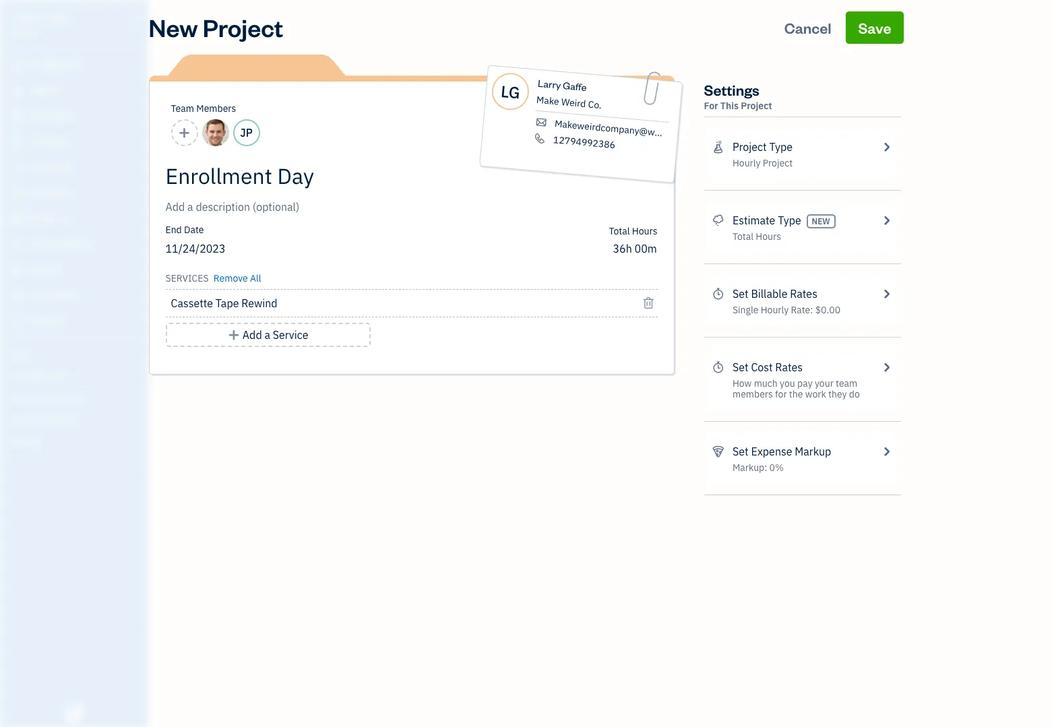 Task type: describe. For each thing, give the bounding box(es) containing it.
end
[[166, 224, 182, 236]]

larry gaffe make weird co.
[[536, 77, 602, 111]]

:
[[811, 304, 814, 316]]

settings image
[[10, 436, 144, 447]]

single hourly rate : $0.00
[[733, 304, 841, 316]]

0 horizontal spatial hours
[[633, 225, 658, 237]]

client image
[[9, 84, 25, 98]]

team members
[[171, 103, 236, 115]]

settings for this project
[[705, 80, 773, 112]]

project inside the settings for this project
[[742, 100, 773, 112]]

chevronright image for estimate type
[[881, 212, 893, 229]]

Hourly Budget text field
[[613, 242, 658, 256]]

1 horizontal spatial total hours
[[733, 231, 782, 243]]

timer image
[[9, 238, 25, 252]]

new
[[812, 216, 831, 227]]

dashboard image
[[9, 59, 25, 72]]

add team member image
[[178, 125, 191, 141]]

type for project type
[[770, 140, 793, 154]]

chevronright image
[[881, 444, 893, 460]]

items and services image
[[10, 393, 144, 403]]

make
[[536, 94, 560, 108]]

co.
[[588, 98, 602, 111]]

phone image
[[533, 133, 547, 145]]

tape
[[216, 297, 239, 310]]

estimate type
[[733, 214, 802, 227]]

markup: 0%
[[733, 462, 784, 474]]

set for set cost rates
[[733, 361, 749, 374]]

cassette
[[171, 297, 213, 310]]

expense
[[752, 445, 793, 459]]

team
[[836, 378, 858, 390]]

much
[[755, 378, 778, 390]]

remove all button
[[211, 268, 261, 287]]

turtle inc owner
[[11, 12, 71, 37]]

the
[[790, 389, 804, 401]]

cassette tape rewind
[[171, 297, 278, 310]]

rates for set billable rates
[[791, 287, 818, 301]]

chevronright image for project type
[[881, 139, 893, 155]]

larry
[[537, 77, 562, 92]]

expense image
[[9, 187, 25, 200]]

plus image
[[228, 327, 240, 343]]

rewind
[[242, 297, 278, 310]]

rates for set cost rates
[[776, 361, 803, 374]]

makeweirdcompany@weird.co
[[554, 118, 684, 141]]

markup
[[795, 445, 832, 459]]

single
[[733, 304, 759, 316]]

how
[[733, 378, 752, 390]]

team members image
[[10, 371, 144, 382]]

main element
[[0, 0, 182, 728]]

set cost rates
[[733, 361, 803, 374]]

do
[[850, 389, 861, 401]]

they
[[829, 389, 848, 401]]

new
[[149, 11, 198, 43]]

End date in  format text field
[[166, 242, 330, 256]]

hourly project
[[733, 157, 793, 169]]

envelope image
[[534, 116, 549, 128]]

timetracking image
[[713, 360, 725, 376]]

lg
[[500, 80, 521, 103]]

0 vertical spatial hourly
[[733, 157, 761, 169]]

billable
[[752, 287, 788, 301]]

set for set expense markup
[[733, 445, 749, 459]]

cancel
[[785, 18, 832, 37]]

money image
[[9, 264, 25, 277]]

work
[[806, 389, 827, 401]]



Task type: vqa. For each thing, say whether or not it's contained in the screenshot.
"you"
yes



Task type: locate. For each thing, give the bounding box(es) containing it.
save button
[[847, 11, 904, 44]]

rates up rate
[[791, 287, 818, 301]]

projects image
[[713, 139, 725, 155]]

chevronright image
[[881, 139, 893, 155], [881, 212, 893, 229], [881, 286, 893, 302], [881, 360, 893, 376]]

1 vertical spatial hourly
[[761, 304, 789, 316]]

members
[[196, 103, 236, 115]]

remove project service image
[[643, 295, 655, 312]]

2 set from the top
[[733, 361, 749, 374]]

0 horizontal spatial total hours
[[609, 225, 658, 237]]

Project Name text field
[[166, 163, 537, 190]]

all
[[250, 273, 261, 285]]

estimate
[[733, 214, 776, 227]]

markup:
[[733, 462, 768, 474]]

0 vertical spatial type
[[770, 140, 793, 154]]

bank connections image
[[10, 414, 144, 425]]

weird
[[561, 96, 587, 110]]

service
[[273, 328, 309, 342]]

project
[[203, 11, 284, 43], [742, 100, 773, 112], [733, 140, 767, 154], [763, 157, 793, 169]]

12794992386
[[553, 134, 616, 151]]

you
[[780, 378, 796, 390]]

set up single
[[733, 287, 749, 301]]

save
[[859, 18, 892, 37]]

project image
[[9, 212, 25, 226]]

total hours
[[609, 225, 658, 237], [733, 231, 782, 243]]

freshbooks image
[[63, 706, 85, 722]]

services remove all
[[166, 273, 261, 285]]

hours up "hourly budget" text field
[[633, 225, 658, 237]]

turtle
[[11, 12, 49, 26]]

set billable rates
[[733, 287, 818, 301]]

a
[[265, 328, 270, 342]]

chevronright image for set billable rates
[[881, 286, 893, 302]]

1 vertical spatial type
[[778, 214, 802, 227]]

total down estimate
[[733, 231, 754, 243]]

1 set from the top
[[733, 287, 749, 301]]

type
[[770, 140, 793, 154], [778, 214, 802, 227]]

1 vertical spatial set
[[733, 361, 749, 374]]

rates
[[791, 287, 818, 301], [776, 361, 803, 374]]

hours down estimate type at top right
[[756, 231, 782, 243]]

$0.00
[[816, 304, 841, 316]]

2 vertical spatial set
[[733, 445, 749, 459]]

hourly down set billable rates
[[761, 304, 789, 316]]

inc
[[52, 12, 71, 26]]

set expense markup
[[733, 445, 832, 459]]

your
[[815, 378, 834, 390]]

total hours down estimate
[[733, 231, 782, 243]]

hours
[[633, 225, 658, 237], [756, 231, 782, 243]]

add
[[243, 328, 262, 342]]

1 horizontal spatial hours
[[756, 231, 782, 243]]

3 chevronright image from the top
[[881, 286, 893, 302]]

set for set billable rates
[[733, 287, 749, 301]]

team
[[171, 103, 194, 115]]

0 horizontal spatial total
[[609, 225, 630, 237]]

add a service button
[[166, 323, 371, 347]]

add a service
[[243, 328, 309, 342]]

apps image
[[10, 349, 144, 360]]

estimate image
[[9, 110, 25, 123]]

new project
[[149, 11, 284, 43]]

this
[[721, 100, 739, 112]]

pay
[[798, 378, 813, 390]]

type for estimate type
[[778, 214, 802, 227]]

for
[[776, 389, 788, 401]]

total hours up "hourly budget" text field
[[609, 225, 658, 237]]

members
[[733, 389, 774, 401]]

timetracking image
[[713, 286, 725, 302]]

how much you pay your team members for the work they do
[[733, 378, 861, 401]]

services
[[166, 273, 209, 285]]

0 vertical spatial rates
[[791, 287, 818, 301]]

for
[[705, 100, 719, 112]]

set up how
[[733, 361, 749, 374]]

type up hourly project
[[770, 140, 793, 154]]

settings
[[705, 80, 760, 99]]

chevronright image for set cost rates
[[881, 360, 893, 376]]

total
[[609, 225, 630, 237], [733, 231, 754, 243]]

rates up you
[[776, 361, 803, 374]]

4 chevronright image from the top
[[881, 360, 893, 376]]

Project Description text field
[[166, 199, 537, 215]]

rate
[[792, 304, 811, 316]]

3 set from the top
[[733, 445, 749, 459]]

2 chevronright image from the top
[[881, 212, 893, 229]]

report image
[[9, 315, 25, 328]]

cost
[[752, 361, 773, 374]]

0%
[[770, 462, 784, 474]]

invoice image
[[9, 136, 25, 149]]

set up markup:
[[733, 445, 749, 459]]

set
[[733, 287, 749, 301], [733, 361, 749, 374], [733, 445, 749, 459]]

0 vertical spatial set
[[733, 287, 749, 301]]

owner
[[11, 27, 36, 37]]

estimates image
[[713, 212, 725, 229]]

hourly down project type
[[733, 157, 761, 169]]

project type
[[733, 140, 793, 154]]

cancel button
[[773, 11, 844, 44]]

total up "hourly budget" text field
[[609, 225, 630, 237]]

1 chevronright image from the top
[[881, 139, 893, 155]]

type left new
[[778, 214, 802, 227]]

payment image
[[9, 161, 25, 175]]

date
[[184, 224, 204, 236]]

hourly
[[733, 157, 761, 169], [761, 304, 789, 316]]

gaffe
[[562, 79, 587, 94]]

remove
[[214, 273, 248, 285]]

1 horizontal spatial total
[[733, 231, 754, 243]]

end date
[[166, 224, 204, 236]]

expenses image
[[713, 444, 725, 460]]

jp
[[240, 126, 253, 140]]

1 vertical spatial rates
[[776, 361, 803, 374]]

chart image
[[9, 289, 25, 303]]



